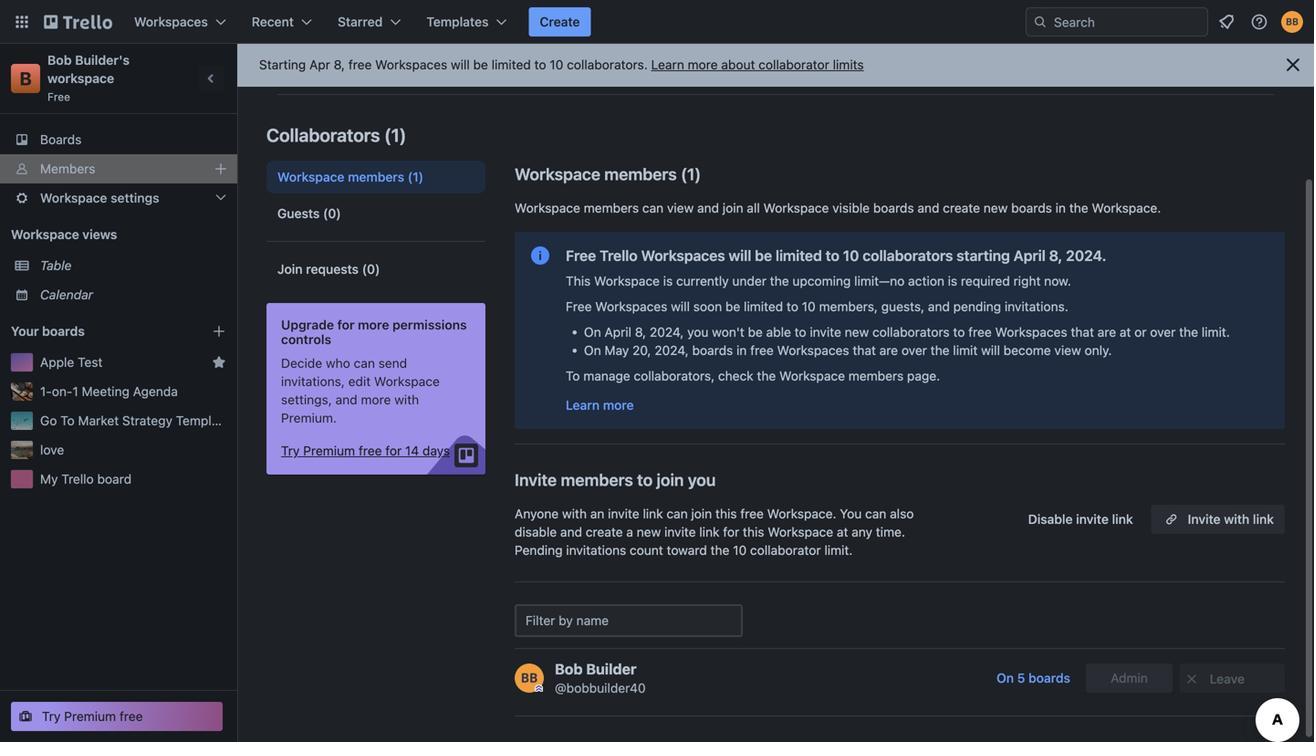 Task type: locate. For each thing, give the bounding box(es) containing it.
pending
[[515, 543, 563, 558]]

1 vertical spatial that
[[853, 343, 876, 358]]

more down manage
[[603, 398, 634, 413]]

premium
[[303, 443, 355, 458], [64, 709, 116, 724]]

workspace views
[[11, 227, 117, 242]]

1 vertical spatial limit.
[[825, 543, 853, 558]]

to left manage
[[566, 368, 580, 383]]

calendar
[[40, 287, 93, 302]]

you for join
[[688, 470, 716, 490]]

april inside on april 8, 2024, you won't be able to invite new collaborators to free workspaces that are at or over the limit. on may 20, 2024, boards in free workspaces that are over the limit will become view only.
[[605, 325, 632, 340]]

1 horizontal spatial at
[[1120, 325, 1132, 340]]

invite for invite with link
[[1188, 512, 1221, 527]]

on up manage
[[584, 325, 601, 340]]

manage
[[584, 368, 631, 383]]

2 vertical spatial 8,
[[635, 325, 647, 340]]

join inside anyone with an invite link can join this free workspace. you can also disable and create a new invite link for this workspace at any time. pending invitations count toward the 10 collaborator limit.
[[692, 506, 712, 521]]

0 horizontal spatial premium
[[64, 709, 116, 724]]

required
[[961, 273, 1011, 289]]

will right the limit
[[982, 343, 1001, 358]]

will left the soon at right
[[671, 299, 690, 314]]

0 vertical spatial create
[[943, 200, 981, 215]]

(0) right guests
[[323, 206, 341, 221]]

1 vertical spatial bob
[[555, 661, 583, 678]]

create down an
[[586, 525, 623, 540]]

with
[[395, 392, 419, 407], [562, 506, 587, 521], [1225, 512, 1250, 527]]

that up only.
[[1071, 325, 1095, 340]]

you for 2024,
[[688, 325, 709, 340]]

add board image
[[212, 324, 226, 339]]

with for invite with link
[[1225, 512, 1250, 527]]

template
[[176, 413, 230, 428]]

calendar link
[[40, 286, 226, 304]]

boards up apple at the top left of page
[[42, 324, 85, 339]]

boards inside on april 8, 2024, you won't be able to invite new collaborators to free workspaces that are at or over the limit. on may 20, 2024, boards in free workspaces that are over the limit will become view only.
[[693, 343, 733, 358]]

0 vertical spatial bob
[[47, 52, 72, 68]]

2 vertical spatial join
[[692, 506, 712, 521]]

1 horizontal spatial invite
[[1188, 512, 1221, 527]]

1 vertical spatial collaborators
[[873, 325, 950, 340]]

0 vertical spatial 8,
[[334, 57, 345, 72]]

about
[[722, 57, 756, 72]]

0 vertical spatial join
[[723, 200, 744, 215]]

0 horizontal spatial april
[[605, 325, 632, 340]]

1 vertical spatial new
[[845, 325, 869, 340]]

join up toward at the bottom of the page
[[692, 506, 712, 521]]

premium.
[[281, 410, 337, 425]]

0 vertical spatial are
[[1098, 325, 1117, 340]]

0 horizontal spatial 8,
[[334, 57, 345, 72]]

join left all
[[723, 200, 744, 215]]

bob up workspace
[[47, 52, 72, 68]]

free up this
[[566, 247, 596, 264]]

0 horizontal spatial limit.
[[825, 543, 853, 558]]

free down this
[[566, 299, 592, 314]]

1
[[72, 384, 78, 399]]

free inside anyone with an invite link can join this free workspace. you can also disable and create a new invite link for this workspace at any time. pending invitations count toward the 10 collaborator limit.
[[741, 506, 764, 521]]

with inside anyone with an invite link can join this free workspace. you can also disable and create a new invite link for this workspace at any time. pending invitations count toward the 10 collaborator limit.
[[562, 506, 587, 521]]

invitations.
[[1005, 299, 1069, 314]]

who
[[326, 356, 350, 371]]

on for on 5 boards
[[997, 671, 1014, 686]]

won't
[[712, 325, 745, 340]]

1 vertical spatial workspace.
[[768, 506, 837, 521]]

at left or
[[1120, 325, 1132, 340]]

with inside button
[[1225, 512, 1250, 527]]

limit. inside on april 8, 2024, you won't be able to invite new collaborators to free workspaces that are at or over the limit. on may 20, 2024, boards in free workspaces that are over the limit will become view only.
[[1202, 325, 1231, 340]]

test
[[78, 355, 103, 370]]

and down edit
[[336, 392, 358, 407]]

1 horizontal spatial workspace members (1)
[[515, 164, 702, 184]]

primary element
[[0, 0, 1315, 44]]

1 vertical spatial april
[[605, 325, 632, 340]]

0 horizontal spatial with
[[395, 392, 419, 407]]

on left 5
[[997, 671, 1014, 686]]

learn down manage
[[566, 398, 600, 413]]

workspaces down able
[[777, 343, 850, 358]]

for inside button
[[386, 443, 402, 458]]

1 horizontal spatial bob
[[555, 661, 583, 678]]

is left currently
[[664, 273, 673, 289]]

collaborators.
[[567, 57, 648, 72]]

1 horizontal spatial with
[[562, 506, 587, 521]]

2 is from the left
[[948, 273, 958, 289]]

0 vertical spatial invite
[[515, 470, 557, 490]]

1 horizontal spatial learn
[[652, 57, 685, 72]]

1 vertical spatial view
[[1055, 343, 1082, 358]]

are up only.
[[1098, 325, 1117, 340]]

members
[[605, 164, 677, 184], [348, 169, 405, 184], [584, 200, 639, 215], [849, 368, 904, 383], [561, 470, 633, 490]]

the left the limit
[[931, 343, 950, 358]]

in
[[1056, 200, 1066, 215], [737, 343, 747, 358]]

limited down templates popup button at top
[[492, 57, 531, 72]]

that down members,
[[853, 343, 876, 358]]

0 vertical spatial 2024,
[[650, 325, 684, 340]]

0 vertical spatial you
[[688, 325, 709, 340]]

workspaces up 20,
[[596, 299, 668, 314]]

on-
[[52, 384, 72, 399]]

workspace. up the 2024.
[[1092, 200, 1162, 215]]

0 horizontal spatial to
[[60, 413, 75, 428]]

boards down won't
[[693, 343, 733, 358]]

1 horizontal spatial join
[[692, 506, 712, 521]]

2024, up the 'collaborators,'
[[655, 343, 689, 358]]

1 vertical spatial limited
[[776, 247, 822, 264]]

1 horizontal spatial are
[[1098, 325, 1117, 340]]

apple test
[[40, 355, 103, 370]]

0 horizontal spatial are
[[880, 343, 899, 358]]

anyone with an invite link can join this free workspace. you can also disable and create a new invite link for this workspace at any time. pending invitations count toward the 10 collaborator limit.
[[515, 506, 914, 558]]

8, right apr
[[334, 57, 345, 72]]

workspace members (1)
[[515, 164, 702, 184], [278, 169, 424, 184]]

open information menu image
[[1251, 13, 1269, 31]]

time.
[[876, 525, 906, 540]]

starred button
[[327, 7, 412, 37]]

the up the 2024.
[[1070, 200, 1089, 215]]

8, inside on april 8, 2024, you won't be able to invite new collaborators to free workspaces that are at or over the limit. on may 20, 2024, boards in free workspaces that are over the limit will become view only.
[[635, 325, 647, 340]]

premium for try premium free for 14 days
[[303, 443, 355, 458]]

settings,
[[281, 392, 332, 407]]

be right the soon at right
[[726, 299, 741, 314]]

collaborators inside on april 8, 2024, you won't be able to invite new collaborators to free workspaces that are at or over the limit. on may 20, 2024, boards in free workspaces that are over the limit will become view only.
[[873, 325, 950, 340]]

0 vertical spatial to
[[566, 368, 580, 383]]

Filter by name text field
[[515, 604, 743, 637]]

Search field
[[1048, 8, 1208, 36]]

1 horizontal spatial workspace.
[[1092, 200, 1162, 215]]

under
[[733, 273, 767, 289]]

bob up @bobbuilder40
[[555, 661, 583, 678]]

workspaces up the workspace navigation collapse icon
[[134, 14, 208, 29]]

at left any
[[837, 525, 849, 540]]

the right under
[[770, 273, 789, 289]]

1 vertical spatial 8,
[[1050, 247, 1063, 264]]

collaborator
[[759, 57, 830, 72], [750, 543, 821, 558]]

1 horizontal spatial new
[[845, 325, 869, 340]]

trello for free
[[600, 247, 638, 264]]

you
[[840, 506, 862, 521]]

1 vertical spatial collaborator
[[750, 543, 821, 558]]

and left all
[[698, 200, 720, 215]]

1 vertical spatial in
[[737, 343, 747, 358]]

to up count
[[637, 470, 653, 490]]

market
[[78, 413, 119, 428]]

new up count
[[637, 525, 661, 540]]

limited up this workspace is currently under the upcoming limit—no action is required right now.
[[776, 247, 822, 264]]

2 vertical spatial new
[[637, 525, 661, 540]]

0 vertical spatial free
[[47, 90, 70, 103]]

the right toward at the bottom of the page
[[711, 543, 730, 558]]

for inside anyone with an invite link can join this free workspace. you can also disable and create a new invite link for this workspace at any time. pending invitations count toward the 10 collaborator limit.
[[723, 525, 740, 540]]

new inside on april 8, 2024, you won't be able to invite new collaborators to free workspaces that are at or over the limit. on may 20, 2024, boards in free workspaces that are over the limit will become view only.
[[845, 325, 869, 340]]

limited
[[492, 57, 531, 72], [776, 247, 822, 264], [744, 299, 784, 314]]

2 vertical spatial free
[[566, 299, 592, 314]]

0 vertical spatial learn
[[652, 57, 685, 72]]

learn down primary element
[[652, 57, 685, 72]]

0 vertical spatial for
[[337, 317, 355, 332]]

starting
[[259, 57, 306, 72]]

be
[[473, 57, 488, 72], [755, 247, 772, 264], [726, 299, 741, 314], [748, 325, 763, 340]]

2 horizontal spatial for
[[723, 525, 740, 540]]

collaborators down guests,
[[873, 325, 950, 340]]

0 horizontal spatial workspace members (1)
[[278, 169, 424, 184]]

and up "action"
[[918, 200, 940, 215]]

0 horizontal spatial for
[[337, 317, 355, 332]]

will
[[451, 57, 470, 72], [729, 247, 752, 264], [671, 299, 690, 314], [982, 343, 1001, 358]]

will up under
[[729, 247, 752, 264]]

view left only.
[[1055, 343, 1082, 358]]

collaborators
[[267, 124, 380, 146]]

0 horizontal spatial bob
[[47, 52, 72, 68]]

you up anyone with an invite link can join this free workspace. you can also disable and create a new invite link for this workspace at any time. pending invitations count toward the 10 collaborator limit.
[[688, 470, 716, 490]]

new
[[984, 200, 1008, 215], [845, 325, 869, 340], [637, 525, 661, 540]]

2 vertical spatial on
[[997, 671, 1014, 686]]

collaborators up "action"
[[863, 247, 954, 264]]

create up 'starting'
[[943, 200, 981, 215]]

invite with link button
[[1152, 505, 1286, 534]]

limit.
[[1202, 325, 1231, 340], [825, 543, 853, 558]]

10 inside anyone with an invite link can join this free workspace. you can also disable and create a new invite link for this workspace at any time. pending invitations count toward the 10 collaborator limit.
[[733, 543, 747, 558]]

(0)
[[323, 206, 341, 221], [362, 262, 380, 277]]

over right or
[[1151, 325, 1176, 340]]

templates
[[427, 14, 489, 29]]

more
[[688, 57, 718, 72], [358, 317, 389, 332], [361, 392, 391, 407], [603, 398, 634, 413]]

1 vertical spatial premium
[[64, 709, 116, 724]]

or
[[1135, 325, 1147, 340]]

8, up 20,
[[635, 325, 647, 340]]

workspace members can view and join all workspace visible boards and create new boards in the workspace.
[[515, 200, 1162, 215]]

disable
[[515, 525, 557, 540]]

2 vertical spatial limited
[[744, 299, 784, 314]]

1 vertical spatial are
[[880, 343, 899, 358]]

1 vertical spatial try
[[42, 709, 61, 724]]

1-on-1 meeting agenda link
[[40, 383, 226, 401]]

0 vertical spatial view
[[667, 200, 694, 215]]

8, up now.
[[1050, 247, 1063, 264]]

invite down free workspaces will soon be limited to 10 members, guests, and pending invitations. at top
[[810, 325, 842, 340]]

also
[[890, 506, 914, 521]]

you down the soon at right
[[688, 325, 709, 340]]

in down won't
[[737, 343, 747, 358]]

you inside on april 8, 2024, you won't be able to invite new collaborators to free workspaces that are at or over the limit. on may 20, 2024, boards in free workspaces that are over the limit will become view only.
[[688, 325, 709, 340]]

1 horizontal spatial trello
[[600, 247, 638, 264]]

workspaces down starred "popup button" on the top left
[[375, 57, 448, 72]]

1 horizontal spatial for
[[386, 443, 402, 458]]

join up anyone with an invite link can join this free workspace. you can also disable and create a new invite link for this workspace at any time. pending invitations count toward the 10 collaborator limit.
[[657, 470, 684, 490]]

invite inside on april 8, 2024, you won't be able to invite new collaborators to free workspaces that are at or over the limit. on may 20, 2024, boards in free workspaces that are over the limit will become view only.
[[810, 325, 842, 340]]

0 vertical spatial on
[[584, 325, 601, 340]]

members,
[[819, 299, 878, 314]]

8,
[[334, 57, 345, 72], [1050, 247, 1063, 264], [635, 325, 647, 340]]

over
[[1151, 325, 1176, 340], [902, 343, 928, 358]]

limit. down any
[[825, 543, 853, 558]]

free
[[47, 90, 70, 103], [566, 247, 596, 264], [566, 299, 592, 314]]

are down guests,
[[880, 343, 899, 358]]

invite up a
[[608, 506, 640, 521]]

more up send
[[358, 317, 389, 332]]

you
[[688, 325, 709, 340], [688, 470, 716, 490]]

free inside try premium free button
[[120, 709, 143, 724]]

on
[[584, 325, 601, 340], [584, 343, 601, 358], [997, 671, 1014, 686]]

premium for try premium free
[[64, 709, 116, 724]]

2 horizontal spatial with
[[1225, 512, 1250, 527]]

boards right 5
[[1029, 671, 1071, 686]]

create
[[943, 200, 981, 215], [586, 525, 623, 540]]

view
[[667, 200, 694, 215], [1055, 343, 1082, 358]]

this
[[566, 273, 591, 289]]

agenda
[[133, 384, 178, 399]]

0 horizontal spatial view
[[667, 200, 694, 215]]

1 vertical spatial join
[[657, 470, 684, 490]]

2 vertical spatial for
[[723, 525, 740, 540]]

(0) right 'requests'
[[362, 262, 380, 277]]

1 vertical spatial (0)
[[362, 262, 380, 277]]

1 vertical spatial this
[[743, 525, 765, 540]]

invite
[[515, 470, 557, 490], [1188, 512, 1221, 527]]

try
[[281, 443, 300, 458], [42, 709, 61, 724]]

to down create button
[[535, 57, 547, 72]]

bob builder's workspace link
[[47, 52, 133, 86]]

link inside disable invite link button
[[1113, 512, 1134, 527]]

link inside invite with link button
[[1254, 512, 1275, 527]]

boards inside your boards with 5 items element
[[42, 324, 85, 339]]

will down templates
[[451, 57, 470, 72]]

0 vertical spatial at
[[1120, 325, 1132, 340]]

1 vertical spatial free
[[566, 247, 596, 264]]

bob inside bob builder @bobbuilder40
[[555, 661, 583, 678]]

to manage collaborators, check the workspace members page.
[[566, 368, 941, 383]]

is right "action"
[[948, 273, 958, 289]]

0 horizontal spatial workspace.
[[768, 506, 837, 521]]

1 vertical spatial invite
[[1188, 512, 1221, 527]]

0 vertical spatial collaborators
[[863, 247, 954, 264]]

workspace. left you
[[768, 506, 837, 521]]

0 horizontal spatial join
[[657, 470, 684, 490]]

0 vertical spatial try
[[281, 443, 300, 458]]

new down members,
[[845, 325, 869, 340]]

0 horizontal spatial invite
[[515, 470, 557, 490]]

over up page.
[[902, 343, 928, 358]]

0 horizontal spatial trello
[[61, 472, 94, 487]]

0 vertical spatial collaborator
[[759, 57, 830, 72]]

10 right toward at the bottom of the page
[[733, 543, 747, 558]]

0 horizontal spatial learn
[[566, 398, 600, 413]]

0 vertical spatial premium
[[303, 443, 355, 458]]

new up 'starting'
[[984, 200, 1008, 215]]

this member is an admin of this workspace. image
[[535, 685, 543, 693]]

1 horizontal spatial create
[[943, 200, 981, 215]]

go to market strategy template
[[40, 413, 230, 428]]

to up the limit
[[954, 325, 965, 340]]

2 you from the top
[[688, 470, 716, 490]]

free workspaces will soon be limited to 10 members, guests, and pending invitations.
[[566, 299, 1069, 314]]

and up 'invitations'
[[561, 525, 583, 540]]

boards up right
[[1012, 200, 1053, 215]]

with inside the upgrade for more permissions controls decide who can send invitations, edit workspace settings, and more with premium.
[[395, 392, 419, 407]]

0 vertical spatial april
[[1014, 247, 1046, 264]]

days
[[423, 443, 450, 458]]

1 horizontal spatial that
[[1071, 325, 1095, 340]]

april up may
[[605, 325, 632, 340]]

workspace
[[515, 164, 601, 184], [278, 169, 345, 184], [40, 190, 107, 205], [515, 200, 581, 215], [764, 200, 829, 215], [11, 227, 79, 242], [594, 273, 660, 289], [780, 368, 845, 383], [374, 374, 440, 389], [768, 525, 834, 540]]

and
[[698, 200, 720, 215], [918, 200, 940, 215], [928, 299, 950, 314], [336, 392, 358, 407], [561, 525, 583, 540]]

admin
[[1111, 671, 1148, 686]]

boards link
[[0, 125, 237, 154]]

in up now.
[[1056, 200, 1066, 215]]

limited down under
[[744, 299, 784, 314]]

0 vertical spatial limited
[[492, 57, 531, 72]]

0 vertical spatial over
[[1151, 325, 1176, 340]]

0 horizontal spatial (1)
[[384, 124, 407, 146]]

bob builder (bobbuilder40) image
[[1282, 11, 1304, 33]]

0 horizontal spatial create
[[586, 525, 623, 540]]

bob inside bob builder's workspace free
[[47, 52, 72, 68]]

your
[[11, 324, 39, 339]]

be left able
[[748, 325, 763, 340]]

0 horizontal spatial new
[[637, 525, 661, 540]]

1 vertical spatial at
[[837, 525, 849, 540]]

bob for builder
[[555, 661, 583, 678]]

1 horizontal spatial this
[[743, 525, 765, 540]]

be down templates popup button at top
[[473, 57, 488, 72]]

to
[[566, 368, 580, 383], [60, 413, 75, 428]]

only.
[[1085, 343, 1113, 358]]

limit. inside anyone with an invite link can join this free workspace. you can also disable and create a new invite link for this workspace at any time. pending invitations count toward the 10 collaborator limit.
[[825, 543, 853, 558]]

limited for trello
[[776, 247, 822, 264]]

invite right disable
[[1077, 512, 1109, 527]]

1 you from the top
[[688, 325, 709, 340]]

love
[[40, 442, 64, 457]]

invite up toward at the bottom of the page
[[665, 525, 696, 540]]

workspace
[[47, 71, 114, 86]]

1 vertical spatial create
[[586, 525, 623, 540]]

view left all
[[667, 200, 694, 215]]

april up right
[[1014, 247, 1046, 264]]

search image
[[1034, 15, 1048, 29]]

1-on-1 meeting agenda
[[40, 384, 178, 399]]

0 horizontal spatial this
[[716, 506, 737, 521]]

0 vertical spatial trello
[[600, 247, 638, 264]]

join
[[723, 200, 744, 215], [657, 470, 684, 490], [692, 506, 712, 521]]

on left may
[[584, 343, 601, 358]]

to
[[535, 57, 547, 72], [826, 247, 840, 264], [787, 299, 799, 314], [795, 325, 807, 340], [954, 325, 965, 340], [637, 470, 653, 490]]

0 horizontal spatial is
[[664, 273, 673, 289]]

to right the go at left
[[60, 413, 75, 428]]

free down workspace
[[47, 90, 70, 103]]

invite inside button
[[1188, 512, 1221, 527]]

free for free workspaces will soon be limited to 10 members, guests, and pending invitations.
[[566, 299, 592, 314]]

upgrade
[[281, 317, 334, 332]]

try premium free for 14 days button
[[281, 442, 450, 460]]

1 vertical spatial for
[[386, 443, 402, 458]]

1 vertical spatial trello
[[61, 472, 94, 487]]

on 5 boards link
[[989, 664, 1079, 693]]



Task type: describe. For each thing, give the bounding box(es) containing it.
back to home image
[[44, 7, 112, 37]]

your boards
[[11, 324, 85, 339]]

0 vertical spatial workspace.
[[1092, 200, 1162, 215]]

10 up limit—no
[[843, 247, 860, 264]]

disable invite link button
[[1018, 505, 1145, 534]]

2024.
[[1066, 247, 1107, 264]]

table link
[[40, 257, 226, 275]]

boards inside on 5 boards link
[[1029, 671, 1071, 686]]

boards
[[40, 132, 82, 147]]

the inside anyone with an invite link can join this free workspace. you can also disable and create a new invite link for this workspace at any time. pending invitations count toward the 10 collaborator limit.
[[711, 543, 730, 558]]

will inside on april 8, 2024, you won't be able to invite new collaborators to free workspaces that are at or over the limit. on may 20, 2024, boards in free workspaces that are over the limit will become view only.
[[982, 343, 1001, 358]]

and down "action"
[[928, 299, 950, 314]]

be up under
[[755, 247, 772, 264]]

my
[[40, 472, 58, 487]]

1 horizontal spatial april
[[1014, 247, 1046, 264]]

10 down this workspace is currently under the upcoming limit—no action is required right now.
[[802, 299, 816, 314]]

with for anyone with an invite link can join this free workspace. you can also disable and create a new invite link for this workspace at any time. pending invitations count toward the 10 collaborator limit.
[[562, 506, 587, 521]]

can inside the upgrade for more permissions controls decide who can send invitations, edit workspace settings, and more with premium.
[[354, 356, 375, 371]]

controls
[[281, 332, 332, 347]]

20,
[[633, 343, 651, 358]]

b
[[20, 68, 32, 89]]

permissions
[[393, 317, 467, 332]]

try for try premium free for 14 days
[[281, 443, 300, 458]]

apr
[[310, 57, 330, 72]]

starred
[[338, 14, 383, 29]]

14
[[405, 443, 419, 458]]

members inside workspace members (1) link
[[348, 169, 405, 184]]

invite for invite members to join you
[[515, 470, 557, 490]]

0 horizontal spatial over
[[902, 343, 928, 358]]

the right the check
[[757, 368, 776, 383]]

to inside go to market strategy template link
[[60, 413, 75, 428]]

workspace inside the upgrade for more permissions controls decide who can send invitations, edit workspace settings, and more with premium.
[[374, 374, 440, 389]]

guests (0) link
[[267, 197, 486, 230]]

0 horizontal spatial that
[[853, 343, 876, 358]]

0 vertical spatial new
[[984, 200, 1008, 215]]

currently
[[677, 273, 729, 289]]

free inside bob builder's workspace free
[[47, 90, 70, 103]]

to up able
[[787, 299, 799, 314]]

go
[[40, 413, 57, 428]]

members
[[40, 161, 95, 176]]

try for try premium free
[[42, 709, 61, 724]]

workspaces up become
[[996, 325, 1068, 340]]

on for on april 8, 2024, you won't be able to invite new collaborators to free workspaces that are at or over the limit. on may 20, 2024, boards in free workspaces that are over the limit will become view only.
[[584, 325, 601, 340]]

free trello workspaces will be limited to 10 collaborators starting april 8, 2024.
[[566, 247, 1107, 264]]

the right or
[[1180, 325, 1199, 340]]

workspace inside dropdown button
[[40, 190, 107, 205]]

try premium free button
[[11, 702, 223, 731]]

view inside on april 8, 2024, you won't be able to invite new collaborators to free workspaces that are at or over the limit. on may 20, 2024, boards in free workspaces that are over the limit will become view only.
[[1055, 343, 1082, 358]]

try premium free for 14 days
[[281, 443, 450, 458]]

0 horizontal spatial (0)
[[323, 206, 341, 221]]

on april 8, 2024, you won't be able to invite new collaborators to free workspaces that are at or over the limit. on may 20, 2024, boards in free workspaces that are over the limit will become view only.
[[584, 325, 1231, 358]]

invite members to join you
[[515, 470, 716, 490]]

and inside anyone with an invite link can join this free workspace. you can also disable and create a new invite link for this workspace at any time. pending invitations count toward the 10 collaborator limit.
[[561, 525, 583, 540]]

a
[[627, 525, 634, 540]]

invitations
[[566, 543, 627, 558]]

become
[[1004, 343, 1052, 358]]

workspace settings button
[[0, 184, 237, 213]]

this workspace is currently under the upcoming limit—no action is required right now.
[[566, 273, 1072, 289]]

strategy
[[122, 413, 173, 428]]

limits
[[833, 57, 864, 72]]

trello for my
[[61, 472, 94, 487]]

free for free trello workspaces will be limited to 10 collaborators starting april 8, 2024.
[[566, 247, 596, 264]]

guests
[[278, 206, 320, 221]]

views
[[82, 227, 117, 242]]

invite with link
[[1188, 512, 1275, 527]]

0 vertical spatial this
[[716, 506, 737, 521]]

guests (0)
[[278, 206, 341, 221]]

builder
[[586, 661, 637, 678]]

2 horizontal spatial (1)
[[681, 164, 702, 184]]

2 horizontal spatial join
[[723, 200, 744, 215]]

recent
[[252, 14, 294, 29]]

collaborator inside anyone with an invite link can join this free workspace. you can also disable and create a new invite link for this workspace at any time. pending invitations count toward the 10 collaborator limit.
[[750, 543, 821, 558]]

builder's
[[75, 52, 130, 68]]

to right able
[[795, 325, 807, 340]]

more left about
[[688, 57, 718, 72]]

8, for starting apr 8, free workspaces will be limited to 10 collaborators. learn more about collaborator limits
[[334, 57, 345, 72]]

pending
[[954, 299, 1002, 314]]

join requests (0)
[[278, 262, 380, 277]]

0 vertical spatial that
[[1071, 325, 1095, 340]]

go to market strategy template link
[[40, 412, 230, 430]]

1 vertical spatial 2024,
[[655, 343, 689, 358]]

create inside anyone with an invite link can join this free workspace. you can also disable and create a new invite link for this workspace at any time. pending invitations count toward the 10 collaborator limit.
[[586, 525, 623, 540]]

1 horizontal spatial to
[[566, 368, 580, 383]]

guests,
[[882, 299, 925, 314]]

send
[[379, 356, 407, 371]]

5
[[1018, 671, 1026, 686]]

starred icon image
[[212, 355, 226, 370]]

bob builder's workspace free
[[47, 52, 133, 103]]

settings
[[111, 190, 159, 205]]

boards right visible
[[874, 200, 915, 215]]

bob for builder's
[[47, 52, 72, 68]]

workspaces up currently
[[641, 247, 726, 264]]

your boards with 5 items element
[[11, 320, 184, 342]]

apple test link
[[40, 353, 205, 372]]

on 5 boards
[[997, 671, 1071, 686]]

and inside the upgrade for more permissions controls decide who can send invitations, edit workspace settings, and more with premium.
[[336, 392, 358, 407]]

table
[[40, 258, 72, 273]]

workspace. inside anyone with an invite link can join this free workspace. you can also disable and create a new invite link for this workspace at any time. pending invitations count toward the 10 collaborator limit.
[[768, 506, 837, 521]]

1 is from the left
[[664, 273, 673, 289]]

join
[[278, 262, 303, 277]]

all
[[747, 200, 760, 215]]

now.
[[1045, 273, 1072, 289]]

10 down create button
[[550, 57, 564, 72]]

1 horizontal spatial over
[[1151, 325, 1176, 340]]

invite inside button
[[1077, 512, 1109, 527]]

count
[[630, 543, 664, 558]]

workspaces inside popup button
[[134, 14, 208, 29]]

action
[[909, 273, 945, 289]]

at inside anyone with an invite link can join this free workspace. you can also disable and create a new invite link for this workspace at any time. pending invitations count toward the 10 collaborator limit.
[[837, 525, 849, 540]]

my trello board link
[[40, 470, 226, 488]]

sm image
[[1183, 670, 1202, 688]]

admin button
[[1087, 664, 1173, 693]]

1-
[[40, 384, 52, 399]]

limit—no
[[855, 273, 905, 289]]

8, for on april 8, 2024, you won't be able to invite new collaborators to free workspaces that are at or over the limit. on may 20, 2024, boards in free workspaces that are over the limit will become view only.
[[635, 325, 647, 340]]

1 horizontal spatial (0)
[[362, 262, 380, 277]]

leave link
[[1181, 664, 1286, 693]]

members link
[[0, 154, 237, 184]]

0 notifications image
[[1216, 11, 1238, 33]]

to up upcoming
[[826, 247, 840, 264]]

upcoming
[[793, 273, 851, 289]]

starting apr 8, free workspaces will be limited to 10 collaborators. learn more about collaborator limits
[[259, 57, 864, 72]]

able
[[767, 325, 791, 340]]

workspace navigation collapse icon image
[[199, 66, 225, 91]]

recent button
[[241, 7, 323, 37]]

edit
[[348, 374, 371, 389]]

workspace inside anyone with an invite link can join this free workspace. you can also disable and create a new invite link for this workspace at any time. pending invitations count toward the 10 collaborator limit.
[[768, 525, 834, 540]]

right
[[1014, 273, 1041, 289]]

collaborators,
[[634, 368, 715, 383]]

decide
[[281, 356, 322, 371]]

leave
[[1210, 672, 1245, 687]]

be inside on april 8, 2024, you won't be able to invite new collaborators to free workspaces that are at or over the limit. on may 20, 2024, boards in free workspaces that are over the limit will become view only.
[[748, 325, 763, 340]]

workspace members (1) link
[[267, 161, 486, 194]]

limited for workspaces
[[744, 299, 784, 314]]

in inside on april 8, 2024, you won't be able to invite new collaborators to free workspaces that are at or over the limit. on may 20, 2024, boards in free workspaces that are over the limit will become view only.
[[737, 343, 747, 358]]

any
[[852, 525, 873, 540]]

invitations,
[[281, 374, 345, 389]]

anyone
[[515, 506, 559, 521]]

create button
[[529, 7, 591, 37]]

templates button
[[416, 7, 518, 37]]

new inside anyone with an invite link can join this free workspace. you can also disable and create a new invite link for this workspace at any time. pending invitations count toward the 10 collaborator limit.
[[637, 525, 661, 540]]

1 horizontal spatial (1)
[[408, 169, 424, 184]]

at inside on april 8, 2024, you won't be able to invite new collaborators to free workspaces that are at or over the limit. on may 20, 2024, boards in free workspaces that are over the limit will become view only.
[[1120, 325, 1132, 340]]

0 vertical spatial in
[[1056, 200, 1066, 215]]

workspaces button
[[123, 7, 237, 37]]

soon
[[694, 299, 722, 314]]

may
[[605, 343, 629, 358]]

more down edit
[[361, 392, 391, 407]]

free inside try premium free for 14 days button
[[359, 443, 382, 458]]

apple
[[40, 355, 74, 370]]

1 vertical spatial on
[[584, 343, 601, 358]]

2 horizontal spatial 8,
[[1050, 247, 1063, 264]]

an
[[591, 506, 605, 521]]

my trello board
[[40, 472, 132, 487]]

create
[[540, 14, 580, 29]]

for inside the upgrade for more permissions controls decide who can send invitations, edit workspace settings, and more with premium.
[[337, 317, 355, 332]]



Task type: vqa. For each thing, say whether or not it's contained in the screenshot.
Social Media 3 cards match filters in the left of the page
no



